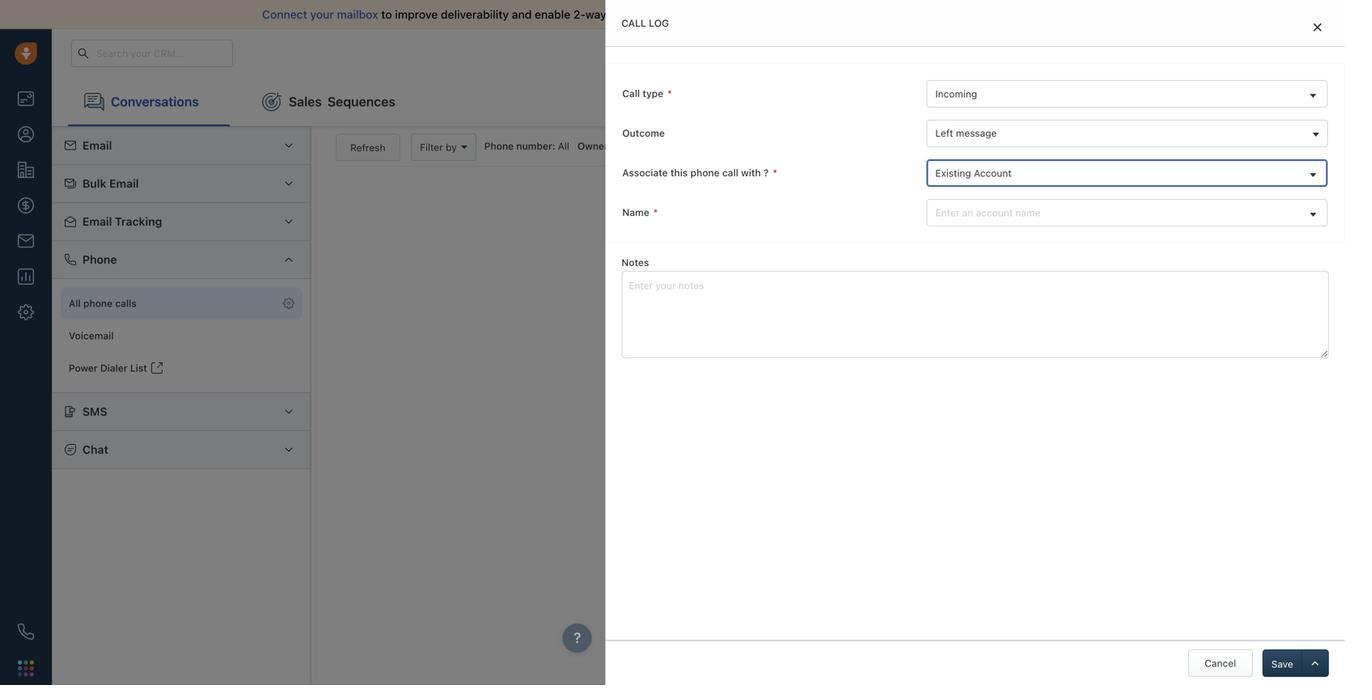 Task type: vqa. For each thing, say whether or not it's contained in the screenshot.
Email
yes



Task type: locate. For each thing, give the bounding box(es) containing it.
log
[[649, 17, 669, 29]]

left
[[936, 127, 954, 139]]

call left log at top left
[[622, 17, 647, 29]]

phone image
[[18, 624, 34, 640]]

0 horizontal spatial phone
[[83, 253, 117, 266]]

dialog
[[606, 0, 1346, 685]]

power dialer list link
[[61, 352, 303, 384]]

call
[[622, 17, 647, 29], [623, 88, 640, 99]]

tab list containing conversations
[[52, 78, 1346, 126]]

:
[[553, 141, 556, 152], [608, 141, 611, 152]]

message
[[957, 127, 997, 139]]

: left the all
[[553, 141, 556, 152]]

power
[[69, 362, 98, 374]]

phone left number
[[485, 141, 514, 152]]

owner
[[578, 141, 608, 152]]

filter by
[[420, 142, 457, 153]]

enter
[[936, 207, 960, 219]]

phone up voicemail at the left
[[83, 253, 117, 266]]

sales
[[289, 94, 322, 109]]

existing account
[[936, 168, 1012, 179]]

and
[[512, 8, 532, 21]]

number
[[517, 141, 553, 152]]

1 vertical spatial phone
[[83, 253, 117, 266]]

existing account link
[[928, 160, 1328, 186]]

: right the all
[[608, 141, 611, 152]]

improve
[[395, 8, 438, 21]]

save button
[[1263, 650, 1302, 677]]

phone
[[485, 141, 514, 152], [83, 253, 117, 266]]

call log
[[622, 17, 669, 29]]

connect your mailbox link
[[262, 8, 381, 21]]

dialog containing call log
[[606, 0, 1346, 685]]

sales sequences link
[[246, 78, 412, 126]]

sequences
[[328, 94, 396, 109]]

call left "type"
[[623, 88, 640, 99]]

sync
[[610, 8, 635, 21]]

1 horizontal spatial :
[[608, 141, 611, 152]]

0 vertical spatial call
[[622, 17, 647, 29]]

tab list
[[52, 78, 1346, 126]]

connect
[[262, 8, 307, 21]]

email
[[652, 8, 680, 21]]

name
[[1016, 207, 1041, 219]]

of
[[638, 8, 649, 21]]

phone element
[[10, 616, 42, 648]]

0 vertical spatial phone
[[485, 141, 514, 152]]

phone for phone
[[83, 253, 117, 266]]

left message
[[936, 127, 997, 139]]

incoming
[[936, 88, 978, 100]]

0 horizontal spatial :
[[553, 141, 556, 152]]

call type
[[623, 88, 664, 99]]

voicemail
[[69, 330, 114, 341]]

call
[[723, 167, 739, 178]]

power dialer list
[[69, 362, 147, 374]]

conversations
[[111, 94, 199, 109]]

way
[[586, 8, 607, 21]]

list
[[130, 362, 147, 374]]

1 horizontal spatial phone
[[485, 141, 514, 152]]

plans
[[1087, 47, 1112, 59]]

1 vertical spatial call
[[623, 88, 640, 99]]

existing
[[936, 168, 972, 179]]

refresh
[[350, 142, 386, 154]]

outcome
[[623, 127, 665, 139]]

this
[[671, 167, 688, 178]]

type
[[643, 88, 664, 99]]

?
[[764, 167, 769, 178]]

all
[[558, 141, 570, 152]]

filter by button
[[411, 134, 476, 161]]

call for call type
[[623, 88, 640, 99]]

connect your mailbox to improve deliverability and enable 2-way sync of email conversations.
[[262, 8, 761, 21]]

freshworks switcher image
[[18, 661, 34, 677]]

2-
[[574, 8, 586, 21]]

2 : from the left
[[608, 141, 611, 152]]



Task type: describe. For each thing, give the bounding box(es) containing it.
Search your CRM... text field
[[71, 40, 233, 67]]

Enter your notes text field
[[622, 271, 1330, 359]]

dialer
[[100, 362, 128, 374]]

by
[[446, 142, 457, 153]]

conversations link
[[68, 78, 230, 126]]

close image
[[1314, 23, 1322, 32]]

with
[[742, 167, 761, 178]]

enable
[[535, 8, 571, 21]]

sales sequences
[[289, 94, 396, 109]]

left message button
[[927, 120, 1329, 147]]

account
[[974, 168, 1012, 179]]

to
[[381, 8, 392, 21]]

enter an account name link
[[928, 200, 1328, 226]]

voicemail link
[[61, 320, 303, 352]]

refresh button
[[336, 134, 400, 162]]

1 : from the left
[[553, 141, 556, 152]]

incoming link
[[928, 81, 1328, 107]]

cancel
[[1205, 658, 1237, 669]]

conversations.
[[683, 8, 761, 21]]

your
[[310, 8, 334, 21]]

call for call log
[[622, 17, 647, 29]]

notes
[[622, 257, 649, 268]]

explore plans link
[[1040, 43, 1121, 63]]

associate
[[623, 167, 668, 178]]

explore
[[1049, 47, 1084, 59]]

associate this phone call with ?
[[623, 167, 769, 178]]

phone number : all owner :
[[485, 141, 614, 152]]

name
[[623, 207, 650, 218]]

cancel button
[[1189, 650, 1253, 677]]

phone for phone number : all owner :
[[485, 141, 514, 152]]

phone
[[691, 167, 720, 178]]

mailbox
[[337, 8, 378, 21]]

enter an account name
[[936, 207, 1041, 219]]

save
[[1272, 659, 1294, 670]]

account
[[977, 207, 1013, 219]]

filter
[[420, 142, 443, 153]]

an
[[963, 207, 974, 219]]

explore plans
[[1049, 47, 1112, 59]]

deliverability
[[441, 8, 509, 21]]



